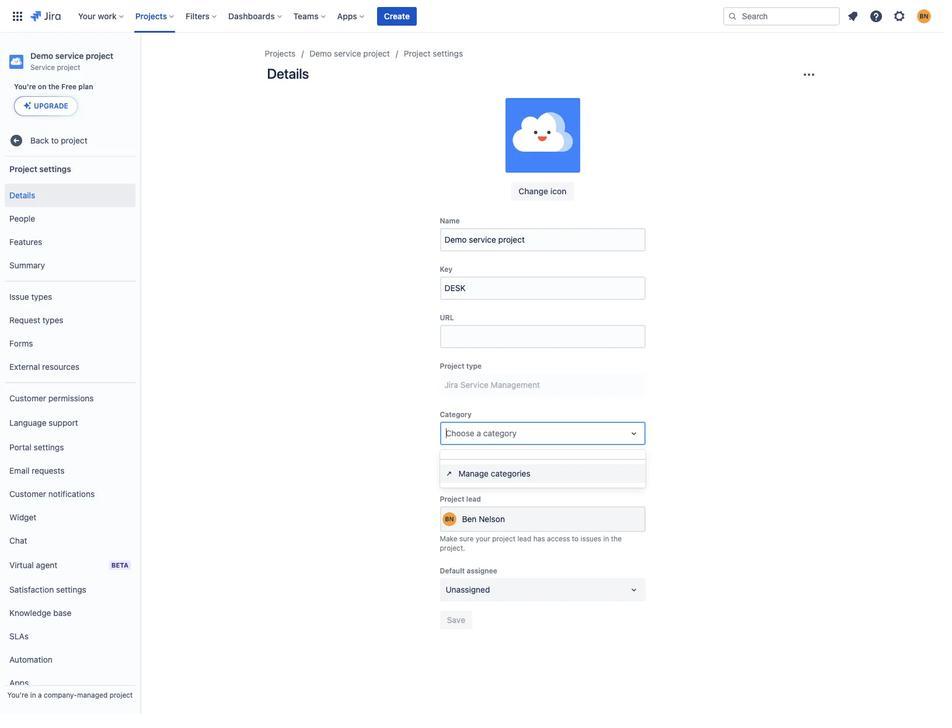 Task type: locate. For each thing, give the bounding box(es) containing it.
service down apps dropdown button
[[334, 48, 361, 58]]

URL field
[[441, 326, 645, 347]]

project settings link
[[404, 47, 463, 61]]

details up "people"
[[9, 190, 35, 200]]

Search field
[[724, 7, 840, 25]]

your
[[78, 11, 96, 21]]

1 vertical spatial customer
[[9, 489, 46, 499]]

3 group from the top
[[5, 383, 136, 699]]

details
[[267, 65, 309, 82], [9, 190, 35, 200]]

Category text field
[[446, 428, 448, 440]]

portal
[[9, 443, 31, 452]]

1 vertical spatial project settings
[[9, 164, 71, 174]]

types right request
[[42, 315, 63, 325]]

issue
[[9, 292, 29, 302]]

2 group from the top
[[5, 281, 136, 383]]

summary
[[9, 260, 45, 270]]

banner
[[0, 0, 946, 33]]

demo inside demo service project service project
[[30, 51, 53, 61]]

group
[[5, 181, 136, 281], [5, 281, 136, 383], [5, 383, 136, 699]]

url
[[440, 314, 454, 322]]

portal settings
[[9, 443, 64, 452]]

to left issues
[[572, 535, 579, 543]]

satisfaction
[[9, 585, 54, 595]]

1 group from the top
[[5, 181, 136, 281]]

service
[[334, 48, 361, 58], [55, 51, 84, 61]]

0 horizontal spatial the
[[48, 82, 60, 91]]

types for request types
[[42, 315, 63, 325]]

the inside "make sure your project lead has access to issues in the project."
[[611, 535, 622, 543]]

lead left has
[[518, 535, 532, 543]]

service inside demo service project link
[[334, 48, 361, 58]]

1 vertical spatial a
[[38, 692, 42, 700]]

demo for demo service project service project
[[30, 51, 53, 61]]

appswitcher icon image
[[11, 9, 25, 23]]

apps for apps dropdown button
[[337, 11, 357, 21]]

service for demo service project
[[334, 48, 361, 58]]

demo service project link
[[310, 47, 390, 61]]

in
[[604, 535, 609, 543], [30, 692, 36, 700]]

email requests link
[[5, 460, 136, 483]]

0 horizontal spatial projects
[[135, 11, 167, 21]]

project up free
[[57, 63, 80, 72]]

default assignee
[[440, 567, 498, 576]]

0 horizontal spatial demo
[[30, 51, 53, 61]]

project settings down create button
[[404, 48, 463, 58]]

types inside issue types link
[[31, 292, 52, 302]]

projects for the projects dropdown button on the left of the page
[[135, 11, 167, 21]]

apps down automation
[[9, 679, 29, 688]]

base
[[53, 608, 71, 618]]

open image for choose a category
[[627, 427, 641, 441]]

dashboards button
[[225, 7, 287, 25]]

projects
[[135, 11, 167, 21], [265, 48, 296, 58]]

you're on the free plan
[[14, 82, 93, 91]]

0 vertical spatial in
[[604, 535, 609, 543]]

0 vertical spatial you're
[[14, 82, 36, 91]]

apps button
[[334, 7, 369, 25]]

0 horizontal spatial apps
[[9, 679, 29, 688]]

choose a category
[[446, 429, 517, 439]]

external
[[9, 362, 40, 372]]

project.
[[440, 544, 465, 553]]

make sure your project lead has access to issues in the project.
[[440, 535, 622, 553]]

a
[[477, 429, 481, 439], [38, 692, 42, 700]]

apps right teams dropdown button
[[337, 11, 357, 21]]

service
[[30, 63, 55, 72]]

the
[[48, 82, 60, 91], [611, 535, 622, 543]]

0 vertical spatial details
[[267, 65, 309, 82]]

1 customer from the top
[[9, 393, 46, 403]]

to
[[51, 135, 59, 145], [572, 535, 579, 543]]

1 horizontal spatial projects
[[265, 48, 296, 58]]

1 vertical spatial you're
[[7, 692, 28, 700]]

demo up service at the top
[[30, 51, 53, 61]]

to right the back
[[51, 135, 59, 145]]

2 customer from the top
[[9, 489, 46, 499]]

settings for satisfaction settings link
[[56, 585, 86, 595]]

1 vertical spatial in
[[30, 692, 36, 700]]

plan
[[78, 82, 93, 91]]

upgrade
[[34, 102, 68, 110]]

company-
[[44, 692, 77, 700]]

a right choose
[[477, 429, 481, 439]]

types inside request types link
[[42, 315, 63, 325]]

1 horizontal spatial lead
[[518, 535, 532, 543]]

0 vertical spatial open image
[[627, 427, 641, 441]]

you're down automation
[[7, 692, 28, 700]]

change icon button
[[512, 182, 574, 201]]

1 horizontal spatial the
[[611, 535, 622, 543]]

1 horizontal spatial apps
[[337, 11, 357, 21]]

0 horizontal spatial project settings
[[9, 164, 71, 174]]

1 vertical spatial apps
[[9, 679, 29, 688]]

1 horizontal spatial to
[[572, 535, 579, 543]]

group containing details
[[5, 181, 136, 281]]

project settings
[[404, 48, 463, 58], [9, 164, 71, 174]]

1 vertical spatial the
[[611, 535, 622, 543]]

1 horizontal spatial demo
[[310, 48, 332, 58]]

1 open image from the top
[[627, 427, 641, 441]]

1 horizontal spatial project settings
[[404, 48, 463, 58]]

projects inside dropdown button
[[135, 11, 167, 21]]

projects down dashboards dropdown button
[[265, 48, 296, 58]]

sure
[[460, 535, 474, 543]]

customer inside customer permissions link
[[9, 393, 46, 403]]

Project type field
[[441, 375, 645, 396]]

you're left on
[[14, 82, 36, 91]]

project inside "make sure your project lead has access to issues in the project."
[[493, 535, 516, 543]]

Key field
[[441, 278, 645, 299]]

lead
[[467, 495, 481, 504], [518, 535, 532, 543]]

support
[[49, 418, 78, 428]]

jira image
[[30, 9, 61, 23], [30, 9, 61, 23]]

issue types link
[[5, 286, 136, 309]]

customer inside customer notifications link
[[9, 489, 46, 499]]

project
[[364, 48, 390, 58], [86, 51, 113, 61], [57, 63, 80, 72], [61, 135, 87, 145], [493, 535, 516, 543], [110, 692, 133, 700]]

projects link
[[265, 47, 296, 61]]

1 vertical spatial open image
[[627, 583, 641, 597]]

a left company-
[[38, 692, 42, 700]]

to inside "make sure your project lead has access to issues in the project."
[[572, 535, 579, 543]]

0 vertical spatial project settings
[[404, 48, 463, 58]]

automation link
[[5, 649, 136, 672]]

project left the "type"
[[440, 362, 465, 371]]

projects right the work
[[135, 11, 167, 21]]

you're
[[14, 82, 36, 91], [7, 692, 28, 700]]

widget link
[[5, 506, 136, 530]]

apps inside dropdown button
[[337, 11, 357, 21]]

widget
[[9, 513, 36, 523]]

upgrade button
[[15, 97, 77, 116]]

assignee
[[467, 567, 498, 576]]

0 vertical spatial apps
[[337, 11, 357, 21]]

lead up ben
[[467, 495, 481, 504]]

service inside demo service project service project
[[55, 51, 84, 61]]

project down the back
[[9, 164, 37, 174]]

demo down teams dropdown button
[[310, 48, 332, 58]]

settings for project settings link
[[433, 48, 463, 58]]

0 horizontal spatial to
[[51, 135, 59, 145]]

back
[[30, 135, 49, 145]]

0 horizontal spatial service
[[55, 51, 84, 61]]

project down primary element
[[364, 48, 390, 58]]

your work button
[[75, 7, 128, 25]]

1 vertical spatial to
[[572, 535, 579, 543]]

0 vertical spatial lead
[[467, 495, 481, 504]]

0 vertical spatial types
[[31, 292, 52, 302]]

key
[[440, 265, 453, 274]]

1 horizontal spatial service
[[334, 48, 361, 58]]

types
[[31, 292, 52, 302], [42, 315, 63, 325]]

1 vertical spatial projects
[[265, 48, 296, 58]]

satisfaction settings link
[[5, 579, 136, 602]]

1 vertical spatial types
[[42, 315, 63, 325]]

project right the back
[[61, 135, 87, 145]]

0 vertical spatial customer
[[9, 393, 46, 403]]

in right issues
[[604, 535, 609, 543]]

access
[[547, 535, 570, 543]]

0 vertical spatial to
[[51, 135, 59, 145]]

customer up widget
[[9, 489, 46, 499]]

default
[[440, 567, 465, 576]]

the right on
[[48, 82, 60, 91]]

0 vertical spatial projects
[[135, 11, 167, 21]]

name
[[440, 217, 460, 225]]

1 horizontal spatial in
[[604, 535, 609, 543]]

your work
[[78, 11, 117, 21]]

2 open image from the top
[[627, 583, 641, 597]]

in left company-
[[30, 692, 36, 700]]

unassigned
[[446, 585, 490, 595]]

beta
[[111, 562, 128, 570]]

details down projects link
[[267, 65, 309, 82]]

project right the your
[[493, 535, 516, 543]]

open image
[[627, 427, 641, 441], [627, 583, 641, 597]]

managed
[[77, 692, 108, 700]]

notifications image
[[846, 9, 860, 23]]

1 vertical spatial details
[[9, 190, 35, 200]]

0 horizontal spatial details
[[9, 190, 35, 200]]

customer up language
[[9, 393, 46, 403]]

types right issue
[[31, 292, 52, 302]]

email requests
[[9, 466, 65, 476]]

chat
[[9, 536, 27, 546]]

issues
[[581, 535, 602, 543]]

the right issues
[[611, 535, 622, 543]]

apps for apps link at the left of page
[[9, 679, 29, 688]]

demo service project
[[310, 48, 390, 58]]

ben nelson image
[[442, 513, 456, 527]]

settings for portal settings link on the left bottom of page
[[34, 443, 64, 452]]

0 vertical spatial the
[[48, 82, 60, 91]]

on
[[38, 82, 46, 91]]

service up free
[[55, 51, 84, 61]]

project settings down the back
[[9, 164, 71, 174]]

description
[[440, 459, 480, 468]]

1 horizontal spatial details
[[267, 65, 309, 82]]

1 vertical spatial lead
[[518, 535, 532, 543]]

1 horizontal spatial a
[[477, 429, 481, 439]]

nelson
[[479, 514, 505, 524]]

back to project link
[[5, 129, 136, 153]]

apps inside group
[[9, 679, 29, 688]]

icon
[[551, 186, 567, 196]]



Task type: describe. For each thing, give the bounding box(es) containing it.
summary link
[[5, 254, 136, 278]]

settings image
[[893, 9, 907, 23]]

help image
[[870, 9, 884, 23]]

demo service project service project
[[30, 51, 113, 72]]

project inside back to project link
[[61, 135, 87, 145]]

category
[[484, 429, 517, 439]]

your profile and settings image
[[918, 9, 932, 23]]

0 horizontal spatial a
[[38, 692, 42, 700]]

features link
[[5, 231, 136, 254]]

forms
[[9, 339, 33, 349]]

people link
[[5, 207, 136, 231]]

Default assignee text field
[[446, 584, 448, 596]]

you're in a company-managed project
[[7, 692, 133, 700]]

customer permissions
[[9, 393, 94, 403]]

change
[[519, 186, 549, 196]]

types for issue types
[[31, 292, 52, 302]]

0 horizontal spatial lead
[[467, 495, 481, 504]]

0 horizontal spatial in
[[30, 692, 36, 700]]

teams button
[[290, 7, 330, 25]]

customer for customer notifications
[[9, 489, 46, 499]]

automation
[[9, 655, 53, 665]]

group containing issue types
[[5, 281, 136, 383]]

you're for you're on the free plan
[[14, 82, 36, 91]]

create button
[[377, 7, 417, 25]]

project up plan at the left top of page
[[86, 51, 113, 61]]

project avatar image
[[505, 98, 580, 173]]

open image for unassigned
[[627, 583, 641, 597]]

choose
[[446, 429, 475, 439]]

issue types
[[9, 292, 52, 302]]

service for demo service project service project
[[55, 51, 84, 61]]

virtual
[[9, 561, 34, 570]]

make
[[440, 535, 458, 543]]

sidebar navigation image
[[127, 47, 153, 70]]

request types link
[[5, 309, 136, 332]]

categories
[[491, 469, 531, 479]]

you're for you're in a company-managed project
[[7, 692, 28, 700]]

project right managed
[[110, 692, 133, 700]]

knowledge base
[[9, 608, 71, 618]]

notifications
[[48, 489, 95, 499]]

more image
[[802, 68, 816, 82]]

knowledge base link
[[5, 602, 136, 626]]

portal settings link
[[5, 436, 136, 460]]

Name field
[[441, 230, 645, 251]]

create
[[384, 11, 410, 21]]

request
[[9, 315, 40, 325]]

has
[[534, 535, 545, 543]]

language
[[9, 418, 46, 428]]

details link
[[5, 184, 136, 207]]

project type
[[440, 362, 482, 371]]

knowledge
[[9, 608, 51, 618]]

filters
[[186, 11, 210, 21]]

projects button
[[132, 7, 179, 25]]

virtual agent
[[9, 561, 57, 570]]

resources
[[42, 362, 79, 372]]

slas link
[[5, 626, 136, 649]]

permissions
[[48, 393, 94, 403]]

customer permissions link
[[5, 387, 136, 411]]

features
[[9, 237, 42, 247]]

change icon
[[519, 186, 567, 196]]

customer for customer permissions
[[9, 393, 46, 403]]

slas
[[9, 632, 29, 642]]

language support link
[[5, 411, 136, 436]]

lead inside "make sure your project lead has access to issues in the project."
[[518, 535, 532, 543]]

email
[[9, 466, 29, 476]]

details inside group
[[9, 190, 35, 200]]

search image
[[728, 11, 738, 21]]

demo for demo service project
[[310, 48, 332, 58]]

type
[[467, 362, 482, 371]]

filters button
[[182, 7, 221, 25]]

open link image
[[445, 470, 454, 479]]

teams
[[294, 11, 319, 21]]

ben
[[462, 514, 477, 524]]

project up ben nelson image
[[440, 495, 465, 504]]

free
[[61, 82, 77, 91]]

satisfaction settings
[[9, 585, 86, 595]]

group containing customer permissions
[[5, 383, 136, 699]]

banner containing your work
[[0, 0, 946, 33]]

work
[[98, 11, 117, 21]]

manage categories
[[459, 469, 531, 479]]

Add a description text field
[[440, 471, 629, 482]]

language support
[[9, 418, 78, 428]]

agent
[[36, 561, 57, 570]]

requests
[[32, 466, 65, 476]]

your
[[476, 535, 491, 543]]

dashboards
[[228, 11, 275, 21]]

back to project
[[30, 135, 87, 145]]

project inside demo service project link
[[364, 48, 390, 58]]

category
[[440, 411, 472, 419]]

in inside "make sure your project lead has access to issues in the project."
[[604, 535, 609, 543]]

request types
[[9, 315, 63, 325]]

primary element
[[7, 0, 724, 32]]

projects for projects link
[[265, 48, 296, 58]]

customer notifications
[[9, 489, 95, 499]]

forms link
[[5, 332, 136, 356]]

apps link
[[5, 672, 136, 696]]

0 vertical spatial a
[[477, 429, 481, 439]]

project down create button
[[404, 48, 431, 58]]

ben nelson
[[462, 514, 505, 524]]



Task type: vqa. For each thing, say whether or not it's contained in the screenshot.
Context fields
no



